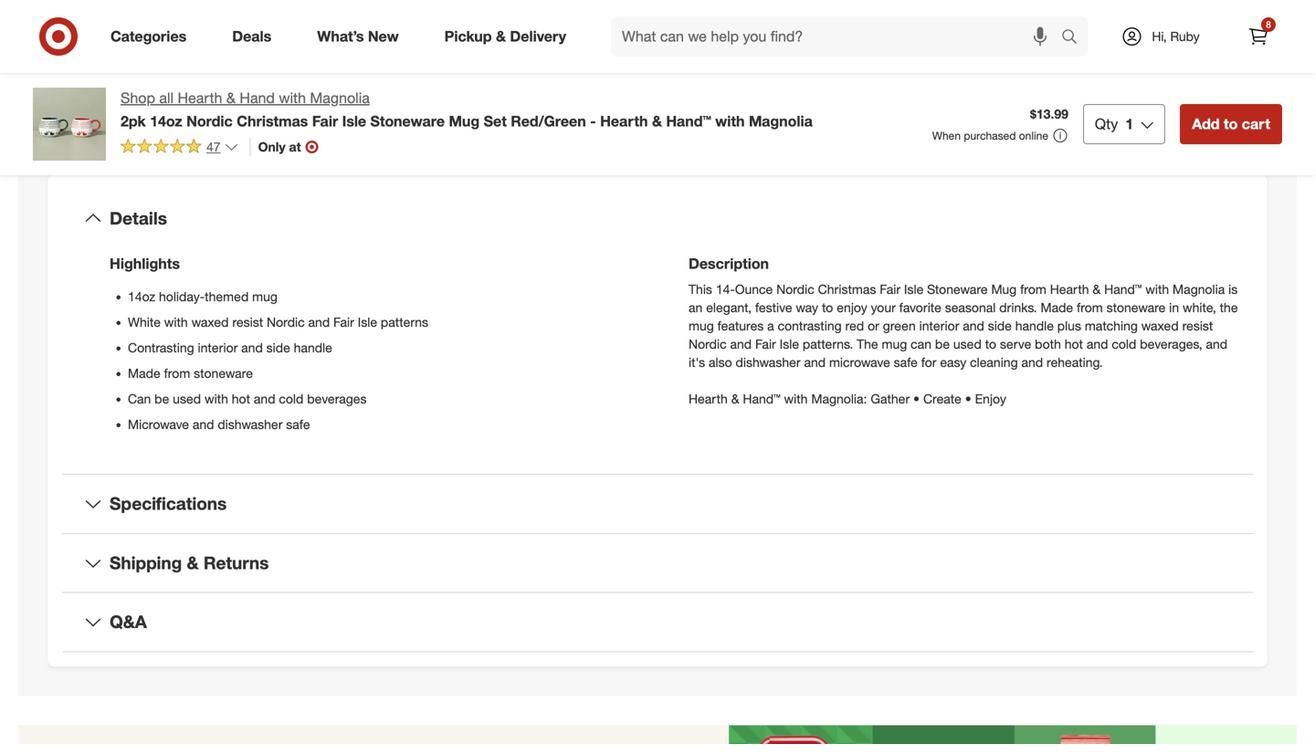 Task type: locate. For each thing, give the bounding box(es) containing it.
0 vertical spatial be
[[935, 336, 950, 352]]

shipping & returns button
[[62, 534, 1253, 593]]

0 vertical spatial magnolia
[[310, 89, 370, 107]]

1 vertical spatial to
[[822, 300, 833, 316]]

0 vertical spatial hot
[[1065, 336, 1083, 352]]

interior
[[920, 318, 960, 334], [198, 340, 238, 356]]

details button
[[62, 189, 1253, 248]]

0 horizontal spatial used
[[173, 391, 201, 407]]

hearth right all
[[178, 89, 222, 107]]

• left the create at the right bottom of the page
[[914, 391, 920, 407]]

dishwasher down the can be used with hot and cold beverages
[[218, 417, 283, 433]]

stoneware inside 'this 14-ounce nordic christmas fair isle stoneware mug from hearth & hand™ with magnolia is an elegant, festive way to enjoy your favorite seasonal drinks. made from stoneware in white, the mug features a contrasting red or green interior and side handle plus matching waxed resist nordic and fair isle patterns. the mug can be used to serve both hot and cold beverages, and it's also dishwasher and microwave safe for easy cleaning and reheating.'
[[1107, 300, 1166, 316]]

to right way
[[822, 300, 833, 316]]

categories
[[111, 27, 187, 45]]

side up the serve on the top of the page
[[988, 318, 1012, 334]]

0 vertical spatial christmas
[[237, 112, 308, 130]]

pickup & delivery link
[[429, 16, 589, 57]]

mug left set
[[449, 112, 480, 130]]

1 vertical spatial mug
[[689, 318, 714, 334]]

0 vertical spatial mug
[[449, 112, 480, 130]]

0 vertical spatial stoneware
[[1107, 300, 1166, 316]]

gather
[[871, 391, 910, 407]]

1 horizontal spatial resist
[[1183, 318, 1214, 334]]

•
[[914, 391, 920, 407], [965, 391, 972, 407]]

0 vertical spatial side
[[988, 318, 1012, 334]]

1 horizontal spatial interior
[[920, 318, 960, 334]]

1 vertical spatial stoneware
[[194, 366, 253, 382]]

made
[[1041, 300, 1074, 316], [128, 366, 160, 382]]

& left returns
[[187, 553, 199, 574]]

stoneware
[[370, 112, 445, 130], [927, 282, 988, 298]]

stoneware up matching
[[1107, 300, 1166, 316]]

1 horizontal spatial used
[[954, 336, 982, 352]]

1 horizontal spatial handle
[[1016, 318, 1054, 334]]

1 horizontal spatial mug
[[689, 318, 714, 334]]

1 horizontal spatial side
[[988, 318, 1012, 334]]

interior up 'made from stoneware'
[[198, 340, 238, 356]]

resist inside 'this 14-ounce nordic christmas fair isle stoneware mug from hearth & hand™ with magnolia is an elegant, festive way to enjoy your favorite seasonal drinks. made from stoneware in white, the mug features a contrasting red or green interior and side handle plus matching waxed resist nordic and fair isle patterns. the mug can be used to serve both hot and cold beverages, and it's also dishwasher and microwave safe for easy cleaning and reheating.'
[[1183, 318, 1214, 334]]

stoneware
[[1107, 300, 1166, 316], [194, 366, 253, 382]]

this 14-ounce nordic christmas fair isle stoneware mug from hearth & hand™ with magnolia is an elegant, festive way to enjoy your favorite seasonal drinks. made from stoneware in white, the mug features a contrasting red or green interior and side handle plus matching waxed resist nordic and fair isle patterns. the mug can be used to serve both hot and cold beverages, and it's also dishwasher and microwave safe for easy cleaning and reheating.
[[689, 282, 1238, 371]]

isle
[[342, 112, 366, 130], [904, 282, 924, 298], [358, 314, 377, 330], [780, 336, 799, 352]]

0 vertical spatial interior
[[920, 318, 960, 334]]

isle down the images
[[342, 112, 366, 130]]

with inside 'this 14-ounce nordic christmas fair isle stoneware mug from hearth & hand™ with magnolia is an elegant, festive way to enjoy your favorite seasonal drinks. made from stoneware in white, the mug features a contrasting red or green interior and side handle plus matching waxed resist nordic and fair isle patterns. the mug can be used to serve both hot and cold beverages, and it's also dishwasher and microwave safe for easy cleaning and reheating.'
[[1146, 282, 1169, 298]]

0 horizontal spatial mug
[[449, 112, 480, 130]]

resist up contrasting interior and side handle
[[232, 314, 263, 330]]

What can we help you find? suggestions appear below search field
[[611, 16, 1066, 57]]

from up "plus"
[[1077, 300, 1103, 316]]

& down space
[[496, 27, 506, 45]]

made up "plus"
[[1041, 300, 1074, 316]]

0 horizontal spatial a
[[492, 3, 499, 19]]

christmas up only
[[237, 112, 308, 130]]

14oz up "white"
[[128, 289, 155, 305]]

and up microwave and dishwasher safe
[[254, 391, 275, 407]]

0 horizontal spatial christmas
[[237, 112, 308, 130]]

used up the easy
[[954, 336, 982, 352]]

1 vertical spatial mug
[[992, 282, 1017, 298]]

2 horizontal spatial hand™
[[1105, 282, 1142, 298]]

1 horizontal spatial stoneware
[[1107, 300, 1166, 316]]

with inside button
[[541, 3, 565, 19]]

and down patterns.
[[804, 355, 826, 371]]

hearth inside 'this 14-ounce nordic christmas fair isle stoneware mug from hearth & hand™ with magnolia is an elegant, festive way to enjoy your favorite seasonal drinks. made from stoneware in white, the mug features a contrasting red or green interior and side handle plus matching waxed resist nordic and fair isle patterns. the mug can be used to serve both hot and cold beverages, and it's also dishwasher and microwave safe for easy cleaning and reheating.'
[[1050, 282, 1089, 298]]

christmas
[[237, 112, 308, 130], [818, 282, 876, 298]]

be right the can
[[155, 391, 169, 407]]

1 vertical spatial safe
[[286, 417, 310, 433]]

resist down white,
[[1183, 318, 1214, 334]]

0 horizontal spatial stoneware
[[194, 366, 253, 382]]

side down the white with waxed resist nordic and fair isle patterns
[[266, 340, 290, 356]]

1 horizontal spatial hand™
[[743, 391, 781, 407]]

waxed down 14oz holiday-themed mug
[[191, 314, 229, 330]]

hand™ inside shop all hearth & hand with magnolia 2pk 14oz nordic christmas fair isle stoneware mug set red/green - hearth & hand™ with magnolia
[[666, 112, 711, 130]]

from
[[1021, 282, 1047, 298], [1077, 300, 1103, 316], [164, 366, 190, 382]]

dishwasher down features on the top right of the page
[[736, 355, 801, 371]]

0 vertical spatial mug
[[252, 289, 278, 305]]

14oz down all
[[150, 112, 182, 130]]

& inside 'this 14-ounce nordic christmas fair isle stoneware mug from hearth & hand™ with magnolia is an elegant, festive way to enjoy your favorite seasonal drinks. made from stoneware in white, the mug features a contrasting red or green interior and side handle plus matching waxed resist nordic and fair isle patterns. the mug can be used to serve both hot and cold beverages, and it's also dishwasher and microwave safe for easy cleaning and reheating.'
[[1093, 282, 1101, 298]]

safe left for
[[894, 355, 918, 371]]

1 vertical spatial hand™
[[1105, 282, 1142, 298]]

nordic inside shop all hearth & hand with magnolia 2pk 14oz nordic christmas fair isle stoneware mug set red/green - hearth & hand™ with magnolia
[[187, 112, 233, 130]]

0 vertical spatial from
[[1021, 282, 1047, 298]]

made inside 'this 14-ounce nordic christmas fair isle stoneware mug from hearth & hand™ with magnolia is an elegant, festive way to enjoy your favorite seasonal drinks. made from stoneware in white, the mug features a contrasting red or green interior and side handle plus matching waxed resist nordic and fair isle patterns. the mug can be used to serve both hot and cold beverages, and it's also dishwasher and microwave safe for easy cleaning and reheating.'
[[1041, 300, 1074, 316]]

1 horizontal spatial from
[[1021, 282, 1047, 298]]

and down seasonal
[[963, 318, 985, 334]]

0 vertical spatial to
[[1224, 115, 1238, 133]]

christmas up enjoy
[[818, 282, 876, 298]]

nordic
[[187, 112, 233, 130], [777, 282, 815, 298], [267, 314, 305, 330], [689, 336, 727, 352]]

0 horizontal spatial stoneware
[[370, 112, 445, 130]]

it's
[[689, 355, 705, 371]]

plan a space with this item button
[[445, 0, 636, 35]]

waxed
[[191, 314, 229, 330], [1142, 318, 1179, 334]]

this
[[689, 282, 713, 298]]

1 vertical spatial used
[[173, 391, 201, 407]]

with
[[541, 3, 565, 19], [279, 89, 306, 107], [716, 112, 745, 130], [1146, 282, 1169, 298], [164, 314, 188, 330], [784, 391, 808, 407], [205, 391, 228, 407]]

pickup & delivery
[[445, 27, 566, 45]]

deals
[[232, 27, 272, 45]]

used
[[954, 336, 982, 352], [173, 391, 201, 407]]

1 horizontal spatial stoneware
[[927, 282, 988, 298]]

0 vertical spatial 14oz
[[150, 112, 182, 130]]

qty 1
[[1095, 115, 1134, 133]]

in
[[1170, 300, 1180, 316]]

and down the
[[1206, 336, 1228, 352]]

serve
[[1000, 336, 1032, 352]]

1 horizontal spatial hot
[[1065, 336, 1083, 352]]

hot up microwave and dishwasher safe
[[232, 391, 250, 407]]

0 vertical spatial made
[[1041, 300, 1074, 316]]

a right the 'plan'
[[492, 3, 499, 19]]

details
[[110, 208, 167, 229]]

specifications
[[110, 494, 227, 515]]

1 horizontal spatial waxed
[[1142, 318, 1179, 334]]

white
[[128, 314, 161, 330]]

2 horizontal spatial to
[[1224, 115, 1238, 133]]

ounce
[[735, 282, 773, 298]]

0 vertical spatial advertisement region
[[680, 0, 1283, 55]]

from up drinks.
[[1021, 282, 1047, 298]]

0 horizontal spatial hand™
[[666, 112, 711, 130]]

1 horizontal spatial a
[[768, 318, 774, 334]]

0 vertical spatial used
[[954, 336, 982, 352]]

0 vertical spatial handle
[[1016, 318, 1054, 334]]

hearth
[[178, 89, 222, 107], [600, 112, 648, 130], [1050, 282, 1089, 298], [689, 391, 728, 407]]

image of 2pk 14oz nordic christmas fair isle stoneware mug set red/green - hearth & hand™ with magnolia image
[[33, 88, 106, 161]]

1 vertical spatial 14oz
[[128, 289, 155, 305]]

stoneware down contrasting interior and side handle
[[194, 366, 253, 382]]

0 vertical spatial hand™
[[666, 112, 711, 130]]

stoneware down the images
[[370, 112, 445, 130]]

safe down beverages
[[286, 417, 310, 433]]

interior up 'can'
[[920, 318, 960, 334]]

0 vertical spatial a
[[492, 3, 499, 19]]

1 horizontal spatial •
[[965, 391, 972, 407]]

fair down the more
[[312, 112, 338, 130]]

0 horizontal spatial be
[[155, 391, 169, 407]]

0 horizontal spatial mug
[[252, 289, 278, 305]]

ruby
[[1171, 28, 1200, 44]]

1 horizontal spatial christmas
[[818, 282, 876, 298]]

cold left beverages
[[279, 391, 304, 407]]

to up cleaning
[[985, 336, 997, 352]]

mug down the an
[[689, 318, 714, 334]]

and down both
[[1022, 355, 1043, 371]]

hearth up "plus"
[[1050, 282, 1089, 298]]

1 vertical spatial from
[[1077, 300, 1103, 316]]

0 horizontal spatial waxed
[[191, 314, 229, 330]]

easy
[[940, 355, 967, 371]]

dishwasher
[[736, 355, 801, 371], [218, 417, 283, 433]]

at
[[289, 139, 301, 155]]

features
[[718, 318, 764, 334]]

1 horizontal spatial made
[[1041, 300, 1074, 316]]

a down festive
[[768, 318, 774, 334]]

0 horizontal spatial safe
[[286, 417, 310, 433]]

stoneware inside shop all hearth & hand with magnolia 2pk 14oz nordic christmas fair isle stoneware mug set red/green - hearth & hand™ with magnolia
[[370, 112, 445, 130]]

from down contrasting
[[164, 366, 190, 382]]

0 horizontal spatial hot
[[232, 391, 250, 407]]

stoneware up seasonal
[[927, 282, 988, 298]]

used down 'made from stoneware'
[[173, 391, 201, 407]]

description
[[689, 255, 769, 273]]

be up the easy
[[935, 336, 950, 352]]

nordic up 47
[[187, 112, 233, 130]]

& right -
[[652, 112, 662, 130]]

1 vertical spatial side
[[266, 340, 290, 356]]

cold inside 'this 14-ounce nordic christmas fair isle stoneware mug from hearth & hand™ with magnolia is an elegant, festive way to enjoy your favorite seasonal drinks. made from stoneware in white, the mug features a contrasting red or green interior and side handle plus matching waxed resist nordic and fair isle patterns. the mug can be used to serve both hot and cold beverages, and it's also dishwasher and microwave safe for easy cleaning and reheating.'
[[1112, 336, 1137, 352]]

matching
[[1085, 318, 1138, 334]]

2 horizontal spatial from
[[1077, 300, 1103, 316]]

delivery
[[510, 27, 566, 45]]

fair left 'patterns'
[[333, 314, 354, 330]]

space
[[503, 3, 537, 19]]

• left "enjoy" at the right of page
[[965, 391, 972, 407]]

mug up drinks.
[[992, 282, 1017, 298]]

handle inside 'this 14-ounce nordic christmas fair isle stoneware mug from hearth & hand™ with magnolia is an elegant, festive way to enjoy your favorite seasonal drinks. made from stoneware in white, the mug features a contrasting red or green interior and side handle plus matching waxed resist nordic and fair isle patterns. the mug can be used to serve both hot and cold beverages, and it's also dishwasher and microwave safe for easy cleaning and reheating.'
[[1016, 318, 1054, 334]]

hi,
[[1152, 28, 1167, 44]]

2 vertical spatial mug
[[882, 336, 907, 352]]

0 horizontal spatial •
[[914, 391, 920, 407]]

1 vertical spatial magnolia
[[749, 112, 813, 130]]

red/green
[[511, 112, 586, 130]]

handle up both
[[1016, 318, 1054, 334]]

a inside 'this 14-ounce nordic christmas fair isle stoneware mug from hearth & hand™ with magnolia is an elegant, festive way to enjoy your favorite seasonal drinks. made from stoneware in white, the mug features a contrasting red or green interior and side handle plus matching waxed resist nordic and fair isle patterns. the mug can be used to serve both hot and cold beverages, and it's also dishwasher and microwave safe for easy cleaning and reheating.'
[[768, 318, 774, 334]]

item
[[592, 3, 617, 19]]

new
[[368, 27, 399, 45]]

1 horizontal spatial dishwasher
[[736, 355, 801, 371]]

0 vertical spatial cold
[[1112, 336, 1137, 352]]

2 vertical spatial magnolia
[[1173, 282, 1225, 298]]

to right add
[[1224, 115, 1238, 133]]

&
[[496, 27, 506, 45], [226, 89, 236, 107], [652, 112, 662, 130], [1093, 282, 1101, 298], [731, 391, 740, 407], [187, 553, 199, 574]]

8
[[1266, 19, 1271, 30]]

mug
[[449, 112, 480, 130], [992, 282, 1017, 298]]

1 vertical spatial christmas
[[818, 282, 876, 298]]

2 horizontal spatial magnolia
[[1173, 282, 1225, 298]]

and
[[308, 314, 330, 330], [963, 318, 985, 334], [730, 336, 752, 352], [1087, 336, 1109, 352], [1206, 336, 1228, 352], [241, 340, 263, 356], [804, 355, 826, 371], [1022, 355, 1043, 371], [254, 391, 275, 407], [193, 417, 214, 433]]

cold down matching
[[1112, 336, 1137, 352]]

search button
[[1053, 16, 1097, 60]]

1 horizontal spatial mug
[[992, 282, 1017, 298]]

0 horizontal spatial cold
[[279, 391, 304, 407]]

1 vertical spatial stoneware
[[927, 282, 988, 298]]

purchased
[[964, 129, 1016, 143]]

add to cart
[[1192, 115, 1271, 133]]

waxed up beverages,
[[1142, 318, 1179, 334]]

0 horizontal spatial interior
[[198, 340, 238, 356]]

magnolia
[[310, 89, 370, 107], [749, 112, 813, 130], [1173, 282, 1225, 298]]

this
[[568, 3, 588, 19]]

1 horizontal spatial cold
[[1112, 336, 1137, 352]]

nordic up way
[[777, 282, 815, 298]]

to inside add to cart button
[[1224, 115, 1238, 133]]

hot up reheating.
[[1065, 336, 1083, 352]]

mug down "green"
[[882, 336, 907, 352]]

mug up the white with waxed resist nordic and fair isle patterns
[[252, 289, 278, 305]]

waxed inside 'this 14-ounce nordic christmas fair isle stoneware mug from hearth & hand™ with magnolia is an elegant, festive way to enjoy your favorite seasonal drinks. made from stoneware in white, the mug features a contrasting red or green interior and side handle plus matching waxed resist nordic and fair isle patterns. the mug can be used to serve both hot and cold beverages, and it's also dishwasher and microwave safe for easy cleaning and reheating.'
[[1142, 318, 1179, 334]]

0 horizontal spatial from
[[164, 366, 190, 382]]

and up beverages
[[308, 314, 330, 330]]

0 horizontal spatial made
[[128, 366, 160, 382]]

safe
[[894, 355, 918, 371], [286, 417, 310, 433]]

0 vertical spatial safe
[[894, 355, 918, 371]]

safe inside 'this 14-ounce nordic christmas fair isle stoneware mug from hearth & hand™ with magnolia is an elegant, festive way to enjoy your favorite seasonal drinks. made from stoneware in white, the mug features a contrasting red or green interior and side handle plus matching waxed resist nordic and fair isle patterns. the mug can be used to serve both hot and cold beverages, and it's also dishwasher and microwave safe for easy cleaning and reheating.'
[[894, 355, 918, 371]]

0 horizontal spatial dishwasher
[[218, 417, 283, 433]]

the
[[1220, 300, 1238, 316]]

handle down the white with waxed resist nordic and fair isle patterns
[[294, 340, 332, 356]]

to
[[1224, 115, 1238, 133], [822, 300, 833, 316], [985, 336, 997, 352]]

and down features on the top right of the page
[[730, 336, 752, 352]]

patterns
[[381, 314, 429, 330]]

0 vertical spatial stoneware
[[370, 112, 445, 130]]

christmas inside shop all hearth & hand with magnolia 2pk 14oz nordic christmas fair isle stoneware mug set red/green - hearth & hand™ with magnolia
[[237, 112, 308, 130]]

beverages
[[307, 391, 367, 407]]

1 vertical spatial a
[[768, 318, 774, 334]]

microwave
[[830, 355, 891, 371]]

2 vertical spatial to
[[985, 336, 997, 352]]

0 vertical spatial dishwasher
[[736, 355, 801, 371]]

0 horizontal spatial handle
[[294, 340, 332, 356]]

1 vertical spatial advertisement region
[[18, 726, 1297, 745]]

holiday-
[[159, 289, 205, 305]]

plan
[[464, 3, 489, 19]]

deals link
[[217, 16, 294, 57]]

q&a button
[[62, 594, 1253, 652]]

1 horizontal spatial safe
[[894, 355, 918, 371]]

1 horizontal spatial be
[[935, 336, 950, 352]]

made up the can
[[128, 366, 160, 382]]

hot
[[1065, 336, 1083, 352], [232, 391, 250, 407]]

& up matching
[[1093, 282, 1101, 298]]

hot inside 'this 14-ounce nordic christmas fair isle stoneware mug from hearth & hand™ with magnolia is an elegant, festive way to enjoy your favorite seasonal drinks. made from stoneware in white, the mug features a contrasting red or green interior and side handle plus matching waxed resist nordic and fair isle patterns. the mug can be used to serve both hot and cold beverages, and it's also dishwasher and microwave safe for easy cleaning and reheating.'
[[1065, 336, 1083, 352]]

advertisement region
[[680, 0, 1283, 55], [18, 726, 1297, 745]]

1 vertical spatial be
[[155, 391, 169, 407]]

resist
[[232, 314, 263, 330], [1183, 318, 1214, 334]]



Task type: vqa. For each thing, say whether or not it's contained in the screenshot.
'Plan a space with this item'
yes



Task type: describe. For each thing, give the bounding box(es) containing it.
show
[[271, 61, 308, 79]]

white with waxed resist nordic and fair isle patterns
[[128, 314, 429, 330]]

fair down features on the top right of the page
[[755, 336, 776, 352]]

all
[[159, 89, 174, 107]]

& inside 'link'
[[496, 27, 506, 45]]

& inside dropdown button
[[187, 553, 199, 574]]

mug inside 'this 14-ounce nordic christmas fair isle stoneware mug from hearth & hand™ with magnolia is an elegant, festive way to enjoy your favorite seasonal drinks. made from stoneware in white, the mug features a contrasting red or green interior and side handle plus matching waxed resist nordic and fair isle patterns. the mug can be used to serve both hot and cold beverages, and it's also dishwasher and microwave safe for easy cleaning and reheating.'
[[992, 282, 1017, 298]]

side inside 'this 14-ounce nordic christmas fair isle stoneware mug from hearth & hand™ with magnolia is an elegant, festive way to enjoy your favorite seasonal drinks. made from stoneware in white, the mug features a contrasting red or green interior and side handle plus matching waxed resist nordic and fair isle patterns. the mug can be used to serve both hot and cold beverages, and it's also dishwasher and microwave safe for easy cleaning and reheating.'
[[988, 318, 1012, 334]]

reheating.
[[1047, 355, 1103, 371]]

shop
[[121, 89, 155, 107]]

& left the hand
[[226, 89, 236, 107]]

nordic up it's
[[689, 336, 727, 352]]

1 vertical spatial handle
[[294, 340, 332, 356]]

elegant,
[[706, 300, 752, 316]]

hearth & hand™ with magnolia: gather • create • enjoy
[[689, 391, 1007, 407]]

nordic up contrasting interior and side handle
[[267, 314, 305, 330]]

hi, ruby
[[1152, 28, 1200, 44]]

show more images
[[271, 61, 397, 79]]

create
[[924, 391, 962, 407]]

enjoy
[[975, 391, 1007, 407]]

plus
[[1058, 318, 1082, 334]]

47 link
[[121, 138, 239, 159]]

hearth right -
[[600, 112, 648, 130]]

your
[[871, 300, 896, 316]]

images
[[350, 61, 397, 79]]

used inside 'this 14-ounce nordic christmas fair isle stoneware mug from hearth & hand™ with magnolia is an elegant, festive way to enjoy your favorite seasonal drinks. made from stoneware in white, the mug features a contrasting red or green interior and side handle plus matching waxed resist nordic and fair isle patterns. the mug can be used to serve both hot and cold beverages, and it's also dishwasher and microwave safe for easy cleaning and reheating.'
[[954, 336, 982, 352]]

for
[[922, 355, 937, 371]]

1
[[1126, 115, 1134, 133]]

isle up the favorite
[[904, 282, 924, 298]]

and down matching
[[1087, 336, 1109, 352]]

a inside plan a space with this item button
[[492, 3, 499, 19]]

$13.99
[[1031, 106, 1069, 122]]

interior inside 'this 14-ounce nordic christmas fair isle stoneware mug from hearth & hand™ with magnolia is an elegant, festive way to enjoy your favorite seasonal drinks. made from stoneware in white, the mug features a contrasting red or green interior and side handle plus matching waxed resist nordic and fair isle patterns. the mug can be used to serve both hot and cold beverages, and it's also dishwasher and microwave safe for easy cleaning and reheating.'
[[920, 318, 960, 334]]

white,
[[1183, 300, 1217, 316]]

fair inside shop all hearth & hand with magnolia 2pk 14oz nordic christmas fair isle stoneware mug set red/green - hearth & hand™ with magnolia
[[312, 112, 338, 130]]

online
[[1019, 129, 1049, 143]]

and down the white with waxed resist nordic and fair isle patterns
[[241, 340, 263, 356]]

q&a
[[110, 612, 147, 633]]

more
[[312, 61, 346, 79]]

isle down the contrasting
[[780, 336, 799, 352]]

1 vertical spatial cold
[[279, 391, 304, 407]]

magnolia inside 'this 14-ounce nordic christmas fair isle stoneware mug from hearth & hand™ with magnolia is an elegant, festive way to enjoy your favorite seasonal drinks. made from stoneware in white, the mug features a contrasting red or green interior and side handle plus matching waxed resist nordic and fair isle patterns. the mug can be used to serve both hot and cold beverages, and it's also dishwasher and microwave safe for easy cleaning and reheating.'
[[1173, 282, 1225, 298]]

returns
[[204, 553, 269, 574]]

-
[[590, 112, 596, 130]]

plan a space with this item
[[464, 3, 617, 19]]

the
[[857, 336, 879, 352]]

magnolia:
[[812, 391, 867, 407]]

1 vertical spatial dishwasher
[[218, 417, 283, 433]]

only at
[[258, 139, 301, 155]]

hand™ inside 'this 14-ounce nordic christmas fair isle stoneware mug from hearth & hand™ with magnolia is an elegant, festive way to enjoy your favorite seasonal drinks. made from stoneware in white, the mug features a contrasting red or green interior and side handle plus matching waxed resist nordic and fair isle patterns. the mug can be used to serve both hot and cold beverages, and it's also dishwasher and microwave safe for easy cleaning and reheating.'
[[1105, 282, 1142, 298]]

and right 'microwave'
[[193, 417, 214, 433]]

isle left 'patterns'
[[358, 314, 377, 330]]

2 vertical spatial hand™
[[743, 391, 781, 407]]

mug inside shop all hearth & hand with magnolia 2pk 14oz nordic christmas fair isle stoneware mug set red/green - hearth & hand™ with magnolia
[[449, 112, 480, 130]]

fair up your on the top of the page
[[880, 282, 901, 298]]

contrasting interior and side handle
[[128, 340, 332, 356]]

is
[[1229, 282, 1238, 298]]

hand
[[240, 89, 275, 107]]

1 horizontal spatial magnolia
[[749, 112, 813, 130]]

what's new link
[[302, 16, 422, 57]]

isle inside shop all hearth & hand with magnolia 2pk 14oz nordic christmas fair isle stoneware mug set red/green - hearth & hand™ with magnolia
[[342, 112, 366, 130]]

stoneware inside 'this 14-ounce nordic christmas fair isle stoneware mug from hearth & hand™ with magnolia is an elegant, festive way to enjoy your favorite seasonal drinks. made from stoneware in white, the mug features a contrasting red or green interior and side handle plus matching waxed resist nordic and fair isle patterns. the mug can be used to serve both hot and cold beverages, and it's also dishwasher and microwave safe for easy cleaning and reheating.'
[[927, 282, 988, 298]]

1 vertical spatial interior
[[198, 340, 238, 356]]

shipping & returns
[[110, 553, 269, 574]]

image gallery element
[[33, 0, 636, 90]]

0 horizontal spatial side
[[266, 340, 290, 356]]

contrasting
[[128, 340, 194, 356]]

0 horizontal spatial to
[[822, 300, 833, 316]]

only
[[258, 139, 286, 155]]

microwave
[[128, 417, 189, 433]]

0 horizontal spatial resist
[[232, 314, 263, 330]]

specifications button
[[62, 475, 1253, 533]]

add to cart button
[[1180, 104, 1283, 144]]

an
[[689, 300, 703, 316]]

shop all hearth & hand with magnolia 2pk 14oz nordic christmas fair isle stoneware mug set red/green - hearth & hand™ with magnolia
[[121, 89, 813, 130]]

14oz holiday-themed mug
[[128, 289, 278, 305]]

search
[[1053, 29, 1097, 47]]

be inside 'this 14-ounce nordic christmas fair isle stoneware mug from hearth & hand™ with magnolia is an elegant, festive way to enjoy your favorite seasonal drinks. made from stoneware in white, the mug features a contrasting red or green interior and side handle plus matching waxed resist nordic and fair isle patterns. the mug can be used to serve both hot and cold beverages, and it's also dishwasher and microwave safe for easy cleaning and reheating.'
[[935, 336, 950, 352]]

when
[[933, 129, 961, 143]]

enjoy
[[837, 300, 868, 316]]

1 vertical spatial hot
[[232, 391, 250, 407]]

highlights
[[110, 255, 180, 273]]

1 • from the left
[[914, 391, 920, 407]]

14oz inside shop all hearth & hand with magnolia 2pk 14oz nordic christmas fair isle stoneware mug set red/green - hearth & hand™ with magnolia
[[150, 112, 182, 130]]

2pk
[[121, 112, 146, 130]]

show more images button
[[260, 50, 409, 90]]

shipping
[[110, 553, 182, 574]]

drinks.
[[1000, 300, 1037, 316]]

christmas inside 'this 14-ounce nordic christmas fair isle stoneware mug from hearth & hand™ with magnolia is an elegant, festive way to enjoy your favorite seasonal drinks. made from stoneware in white, the mug features a contrasting red or green interior and side handle plus matching waxed resist nordic and fair isle patterns. the mug can be used to serve both hot and cold beverages, and it's also dishwasher and microwave safe for easy cleaning and reheating.'
[[818, 282, 876, 298]]

hearth down it's
[[689, 391, 728, 407]]

seasonal
[[945, 300, 996, 316]]

2 • from the left
[[965, 391, 972, 407]]

contrasting
[[778, 318, 842, 334]]

can
[[911, 336, 932, 352]]

cart
[[1242, 115, 1271, 133]]

festive
[[755, 300, 793, 316]]

0 horizontal spatial magnolia
[[310, 89, 370, 107]]

1 horizontal spatial to
[[985, 336, 997, 352]]

47
[[206, 139, 221, 155]]

themed
[[205, 289, 249, 305]]

when purchased online
[[933, 129, 1049, 143]]

2 horizontal spatial mug
[[882, 336, 907, 352]]

& down also
[[731, 391, 740, 407]]

2 vertical spatial from
[[164, 366, 190, 382]]

add
[[1192, 115, 1220, 133]]

8 link
[[1239, 16, 1279, 57]]

beverages,
[[1140, 336, 1203, 352]]

green
[[883, 318, 916, 334]]

set
[[484, 112, 507, 130]]

also
[[709, 355, 732, 371]]

made from stoneware
[[128, 366, 253, 382]]

what's
[[317, 27, 364, 45]]

favorite
[[900, 300, 942, 316]]

dishwasher inside 'this 14-ounce nordic christmas fair isle stoneware mug from hearth & hand™ with magnolia is an elegant, festive way to enjoy your favorite seasonal drinks. made from stoneware in white, the mug features a contrasting red or green interior and side handle plus matching waxed resist nordic and fair isle patterns. the mug can be used to serve both hot and cold beverages, and it's also dishwasher and microwave safe for easy cleaning and reheating.'
[[736, 355, 801, 371]]

can
[[128, 391, 151, 407]]

categories link
[[95, 16, 209, 57]]

what's new
[[317, 27, 399, 45]]

or
[[868, 318, 880, 334]]

microwave and dishwasher safe
[[128, 417, 310, 433]]

patterns.
[[803, 336, 853, 352]]

1 vertical spatial made
[[128, 366, 160, 382]]



